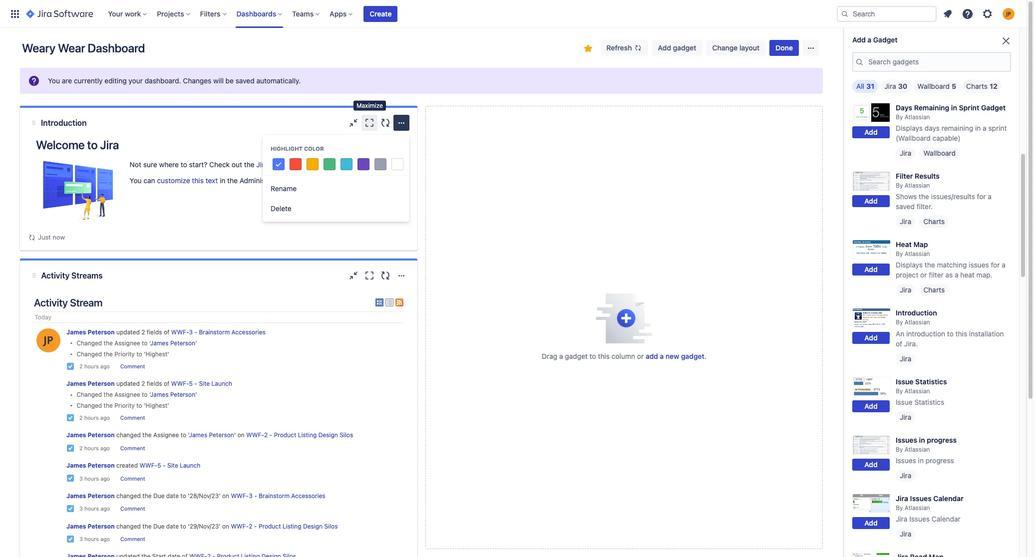 Task type: locate. For each thing, give the bounding box(es) containing it.
1 horizontal spatial you
[[130, 176, 142, 185]]

Teal radio
[[339, 157, 354, 172]]

2 filter. from the top
[[917, 202, 933, 211]]

add down heat map image
[[865, 265, 878, 274]]

1 horizontal spatial project
[[964, 55, 987, 64]]

updated
[[116, 329, 140, 336], [116, 380, 140, 388]]

gadget left change
[[673, 43, 697, 52]]

comment link for updated 2 fields of
[[120, 415, 145, 421]]

0 vertical spatial statistics
[[916, 377, 948, 386]]

1 fields from the top
[[147, 329, 162, 336]]

add
[[853, 35, 866, 44], [658, 43, 672, 52], [865, 50, 878, 58], [865, 128, 878, 137], [865, 197, 878, 205], [865, 265, 878, 274], [865, 334, 878, 342], [865, 402, 878, 411], [865, 461, 878, 469], [865, 519, 878, 528]]

atlassian inside issues in progress by atlassian issues in progress
[[905, 446, 931, 453]]

accessories inside the james peterson updated 2 fields of wwf-3 - brainstorm accessories changed the assignee to ' james peterson ' changed the priority to 'highest'
[[232, 329, 266, 336]]

james peterson image
[[36, 329, 60, 353]]

minimize activity streams image
[[348, 270, 360, 282]]

displays up (wallboard
[[896, 124, 923, 132]]

text
[[206, 176, 218, 185]]

2 priority from the top
[[115, 402, 135, 410]]

- inside the james peterson updated 2 fields of wwf-3 - brainstorm accessories changed the assignee to ' james peterson ' changed the priority to 'highest'
[[195, 329, 197, 336]]

1 horizontal spatial or
[[921, 271, 928, 279]]

1 vertical spatial site
[[167, 462, 178, 470]]

to
[[87, 138, 98, 152], [181, 160, 187, 169], [948, 330, 954, 338], [142, 340, 148, 347], [137, 351, 142, 358], [590, 352, 596, 361], [142, 391, 148, 399], [137, 402, 142, 410], [181, 432, 186, 439], [181, 493, 186, 500], [181, 523, 186, 530]]

you left 'can'
[[130, 176, 142, 185]]

Purple radio
[[356, 157, 371, 172]]

of inside the james peterson updated 2 fields of wwf-3 - brainstorm accessories changed the assignee to ' james peterson ' changed the priority to 'highest'
[[164, 329, 170, 336]]

wwf-2 - product listing design silos link
[[246, 432, 353, 439], [231, 523, 338, 530]]

2 fields from the top
[[147, 380, 162, 388]]

3 comment link from the top
[[120, 446, 145, 452]]

administration
[[240, 176, 286, 185]]

by down days
[[896, 113, 904, 121]]

3 add button from the top
[[853, 195, 890, 207]]

2 vertical spatial for
[[992, 261, 1000, 269]]

issues right 'resolved'
[[926, 55, 946, 64]]

teal image
[[341, 158, 353, 170]]

8 add button from the top
[[853, 518, 890, 530]]

wallboard up remaining
[[918, 82, 950, 90]]

saved
[[896, 65, 915, 74], [236, 76, 255, 85], [896, 202, 915, 211]]

3 changed from the top
[[77, 391, 102, 399]]

1 vertical spatial launch
[[180, 462, 201, 470]]

0 vertical spatial activity
[[41, 271, 70, 280]]

1 vertical spatial task image
[[66, 475, 74, 483]]

1 add button from the top
[[853, 48, 890, 60]]

by right issues in progress "image"
[[896, 446, 904, 453]]

1 vertical spatial 3 hours ago
[[79, 506, 110, 512]]

issues
[[896, 436, 918, 445], [896, 457, 917, 465], [911, 495, 932, 503], [910, 515, 930, 524]]

resolved
[[937, 25, 967, 33]]

0 vertical spatial updated
[[116, 329, 140, 336]]

comment for changed the assignee to '
[[120, 446, 145, 452]]

add down issues in progress "image"
[[865, 461, 878, 469]]

jira software image
[[26, 8, 93, 20], [26, 8, 93, 20]]

8 by from the top
[[896, 505, 904, 512]]

project left filter
[[896, 271, 919, 279]]

2 horizontal spatial 5
[[952, 82, 957, 90]]

Blue radio
[[271, 157, 286, 172]]

1 vertical spatial accessories
[[291, 493, 326, 500]]

can
[[144, 176, 155, 185]]

2 'highest' from the top
[[144, 402, 169, 410]]

shows
[[896, 192, 918, 201]]

add button
[[853, 48, 890, 60], [853, 127, 890, 139], [853, 195, 890, 207], [853, 264, 890, 276], [853, 332, 890, 344], [853, 401, 890, 413], [853, 459, 890, 471], [853, 518, 890, 530]]

or up 12
[[989, 55, 996, 64]]

add button for shows the issues/results for a saved filter.
[[853, 195, 890, 207]]

0 vertical spatial wwf-3 - brainstorm accessories link
[[171, 329, 266, 336]]

1 vertical spatial created
[[116, 462, 138, 470]]

0 vertical spatial created
[[925, 45, 950, 54]]

1 vertical spatial wwf-3 - brainstorm accessories link
[[231, 493, 326, 500]]

2 2 hours ago from the top
[[79, 415, 110, 421]]

or
[[989, 55, 996, 64], [921, 271, 928, 279], [637, 352, 644, 361]]

0 vertical spatial 'highest'
[[144, 351, 169, 358]]

launch
[[212, 380, 232, 388], [180, 462, 201, 470]]

2 displays from the top
[[896, 124, 923, 132]]

project inside created vs. resolved chart by atlassian displays created issues vs. resolved issues for a project or saved filter.
[[964, 55, 987, 64]]

3 hours ago for changed the due date to '28/nov/23' on
[[79, 506, 110, 512]]

0 vertical spatial task image
[[66, 444, 74, 452]]

2 vertical spatial on
[[222, 523, 229, 530]]

1 vertical spatial or
[[921, 271, 928, 279]]

today
[[35, 314, 51, 321]]

1 vertical spatial date
[[166, 523, 179, 530]]

0 vertical spatial on
[[238, 432, 245, 439]]

3 3 hours ago from the top
[[79, 537, 110, 543]]

ago for changed the due date to '28/nov/23' on
[[100, 506, 110, 512]]

0 vertical spatial launch
[[212, 380, 232, 388]]

wwf-3 - brainstorm accessories link for updated 2 fields of
[[171, 329, 266, 336]]

5 left charts 12
[[952, 82, 957, 90]]

1 horizontal spatial site
[[199, 380, 210, 388]]

vs. right created
[[925, 25, 935, 33]]

your work
[[108, 9, 141, 18]]

1 vertical spatial filter.
[[917, 202, 933, 211]]

gadget right new
[[682, 352, 705, 361]]

issues in progress by atlassian issues in progress
[[896, 436, 957, 465]]

add down filter results image
[[865, 197, 878, 205]]

6 comment link from the top
[[120, 537, 145, 543]]

1 2 hours ago from the top
[[79, 364, 110, 370]]

'highest' inside the james peterson updated 2 fields of wwf-3 - brainstorm accessories changed the assignee to ' james peterson ' changed the priority to 'highest'
[[144, 351, 169, 358]]

0 vertical spatial changed
[[116, 432, 141, 439]]

filter
[[929, 271, 944, 279]]

add button for displays the matching issues for a project or filter as a heat map.
[[853, 264, 890, 276]]

1 vertical spatial assignee
[[115, 391, 140, 399]]

or left filter
[[921, 271, 928, 279]]

james peterson created wwf-5 - site launch
[[66, 462, 201, 470]]

resolved
[[896, 55, 924, 64]]

0 vertical spatial fields
[[147, 329, 162, 336]]

charts for vs.
[[924, 80, 945, 89]]

7 add button from the top
[[853, 459, 890, 471]]

this left the column
[[598, 352, 610, 361]]

1 vertical spatial saved
[[236, 76, 255, 85]]

updated inside james peterson updated 2 fields of wwf-5 - site launch changed the assignee to ' james peterson ' changed the priority to 'highest'
[[116, 380, 140, 388]]

for inside created vs. resolved chart by atlassian displays created issues vs. resolved issues for a project or saved filter.
[[948, 55, 957, 64]]

statistics down jira.
[[916, 377, 948, 386]]

add gadget button
[[652, 40, 703, 56]]

issues down the resolved
[[952, 45, 972, 54]]

2 task image from the top
[[66, 414, 74, 422]]

0 vertical spatial progress
[[927, 436, 957, 445]]

wallboard
[[918, 82, 950, 90], [924, 149, 956, 157]]

issues up map.
[[969, 261, 990, 269]]

filter
[[896, 172, 914, 180]]

2 updated from the top
[[116, 380, 140, 388]]

3 comment from the top
[[120, 446, 145, 452]]

2 date from the top
[[166, 523, 179, 530]]

3
[[189, 329, 193, 336], [79, 476, 83, 482], [249, 493, 253, 500], [79, 506, 83, 512], [79, 537, 83, 543]]

4 add button from the top
[[853, 264, 890, 276]]

introduction up introduction
[[896, 309, 938, 317]]

displays inside heat map by atlassian displays the matching issues for a project or filter as a heat map.
[[896, 261, 923, 269]]

add down add a gadget
[[865, 50, 878, 58]]

james peterson changed the assignee to ' james peterson ' on wwf-2 - product listing design silos
[[66, 432, 353, 439]]

refresh image
[[634, 44, 642, 52]]

banner containing your work
[[0, 0, 1027, 28]]

add down days remaining in sprint gadget image
[[865, 128, 878, 137]]

3 hours ago
[[79, 476, 110, 482], [79, 506, 110, 512], [79, 537, 110, 543]]

5 add button from the top
[[853, 332, 890, 344]]

2 add button from the top
[[853, 127, 890, 139]]

2 vertical spatial displays
[[896, 261, 923, 269]]

0 horizontal spatial brainstorm
[[199, 329, 230, 336]]

vs.
[[925, 25, 935, 33], [974, 45, 983, 54]]

hours for created
[[84, 476, 99, 482]]

this inside introduction region
[[192, 176, 204, 185]]

dashboard.
[[145, 76, 181, 85]]

0 vertical spatial silos
[[340, 432, 353, 439]]

filter. inside created vs. resolved chart by atlassian displays created issues vs. resolved issues for a project or saved filter.
[[917, 65, 933, 74]]

0 vertical spatial assignee
[[115, 340, 140, 347]]

hours for changed the due date to '28/nov/23' on
[[84, 506, 99, 512]]

introduction for introduction
[[41, 118, 87, 127]]

4 comment from the top
[[120, 476, 145, 482]]

matching
[[938, 261, 967, 269]]

or left add
[[637, 352, 644, 361]]

by inside created vs. resolved chart by atlassian displays created issues vs. resolved issues for a project or saved filter.
[[896, 35, 904, 42]]

atlassian inside filter results by atlassian shows the issues/results for a saved filter.
[[905, 182, 931, 189]]

introduction up welcome
[[41, 118, 87, 127]]

product
[[274, 432, 296, 439], [259, 523, 281, 530]]

add button down issues in progress "image"
[[853, 459, 890, 471]]

menu containing rename
[[263, 135, 410, 222]]

filter.
[[917, 65, 933, 74], [917, 202, 933, 211]]

1 horizontal spatial introduction
[[896, 309, 938, 317]]

0 vertical spatial accessories
[[232, 329, 266, 336]]

dashboard
[[88, 41, 145, 55]]

for up wallboard 5
[[948, 55, 957, 64]]

peterson for james peterson changed the due date to '28/nov/23' on wwf-3 - brainstorm accessories
[[88, 493, 115, 500]]

3 2 hours ago from the top
[[79, 446, 110, 452]]

introduction for introduction by atlassian an introduction to this installation of jira.
[[896, 309, 938, 317]]

issue statistics by atlassian issue statistics
[[896, 377, 948, 407]]

1 vertical spatial wallboard
[[924, 149, 956, 157]]

2 horizontal spatial or
[[989, 55, 996, 64]]

Gray radio
[[373, 157, 388, 172]]

you inside introduction region
[[130, 176, 142, 185]]

comment for updated 2 fields of
[[120, 415, 145, 421]]

fields for wwf-3 - brainstorm accessories
[[147, 329, 162, 336]]

or inside heat map by atlassian displays the matching issues for a project or filter as a heat map.
[[921, 271, 928, 279]]

4 comment link from the top
[[120, 476, 145, 482]]

add down jira issues calendar image on the right
[[865, 519, 878, 528]]

wallboard down capable)
[[924, 149, 956, 157]]

drag
[[542, 352, 558, 361]]

1 vertical spatial displays
[[896, 124, 923, 132]]

2 task image from the top
[[66, 475, 74, 483]]

activity
[[41, 271, 70, 280], [34, 297, 68, 309]]

wallboard for wallboard 5
[[918, 82, 950, 90]]

by down filter
[[896, 182, 904, 189]]

color
[[304, 145, 324, 152]]

add for heat map
[[865, 265, 878, 274]]

1 updated from the top
[[116, 329, 140, 336]]

vs. down chart
[[974, 45, 983, 54]]

0 vertical spatial wallboard
[[918, 82, 950, 90]]

updated for wwf-3 - brainstorm accessories
[[116, 329, 140, 336]]

you for you are currently editing your dashboard. changes will be saved automatically.
[[48, 76, 60, 85]]

activity up today
[[34, 297, 68, 309]]

0 vertical spatial or
[[989, 55, 996, 64]]

5 inside james peterson updated 2 fields of wwf-5 - site launch changed the assignee to ' james peterson ' changed the priority to 'highest'
[[189, 380, 193, 388]]

jira.
[[905, 340, 918, 348]]

1 vertical spatial for
[[978, 192, 987, 201]]

1 'highest' from the top
[[144, 351, 169, 358]]

2 vertical spatial this
[[598, 352, 610, 361]]

notifications image
[[942, 8, 954, 20]]

5 comment link from the top
[[120, 506, 145, 512]]

2 changed from the top
[[116, 493, 141, 500]]

your profile and settings image
[[1003, 8, 1015, 20]]

issue statistics image
[[853, 377, 891, 397]]

1 horizontal spatial vs.
[[974, 45, 983, 54]]

project up charts 12
[[964, 55, 987, 64]]

0 vertical spatial gadget
[[874, 35, 898, 44]]

the
[[244, 160, 255, 169], [227, 176, 238, 185], [919, 192, 930, 201], [925, 261, 936, 269], [104, 340, 113, 347], [104, 351, 113, 358], [104, 391, 113, 399], [104, 402, 113, 410], [143, 432, 152, 439], [143, 493, 152, 500], [143, 523, 152, 530]]

2 by from the top
[[896, 113, 904, 121]]

add down the issue statistics image
[[865, 402, 878, 411]]

by inside introduction by atlassian an introduction to this installation of jira.
[[896, 319, 904, 326]]

1 priority from the top
[[115, 351, 135, 358]]

are
[[62, 76, 72, 85]]

will
[[213, 76, 224, 85]]

add button down filter results image
[[853, 195, 890, 207]]

1 vertical spatial calendar
[[932, 515, 961, 524]]

rename button
[[263, 179, 410, 199]]

you for you can customize this text in the administration section.
[[130, 176, 142, 185]]

due left '29/nov/23'
[[153, 523, 165, 530]]

priority inside the james peterson updated 2 fields of wwf-3 - brainstorm accessories changed the assignee to ' james peterson ' changed the priority to 'highest'
[[115, 351, 135, 358]]

0 vertical spatial filter.
[[917, 65, 933, 74]]

0 vertical spatial displays
[[896, 45, 923, 54]]

1 displays from the top
[[896, 45, 923, 54]]

5
[[952, 82, 957, 90], [189, 380, 193, 388], [157, 462, 161, 470]]

james for james peterson changed the assignee to ' james peterson ' on wwf-2 - product listing design silos
[[66, 432, 86, 439]]

'29/nov/23'
[[188, 523, 221, 530]]

assignee inside james peterson updated 2 fields of wwf-5 - site launch changed the assignee to ' james peterson ' changed the priority to 'highest'
[[115, 391, 140, 399]]

'highest'
[[144, 351, 169, 358], [144, 402, 169, 410]]

help image
[[962, 8, 974, 20]]

2 issue from the top
[[896, 398, 913, 407]]

streams
[[71, 271, 103, 280]]

you left 'are' at the left top of page
[[48, 76, 60, 85]]

1 vertical spatial issue
[[896, 398, 913, 407]]

2 3 hours ago from the top
[[79, 506, 110, 512]]

settings image
[[982, 8, 994, 20]]

task image
[[66, 363, 74, 371], [66, 414, 74, 422], [66, 505, 74, 513], [66, 536, 74, 544]]

comment link
[[120, 364, 145, 370], [120, 415, 145, 421], [120, 446, 145, 452], [120, 476, 145, 482], [120, 506, 145, 512], [120, 537, 145, 543]]

1 3 hours ago from the top
[[79, 476, 110, 482]]

6 add button from the top
[[853, 401, 890, 413]]

add for introduction
[[865, 334, 878, 342]]

issue
[[896, 377, 914, 386], [896, 398, 913, 407]]

saved inside filter results by atlassian shows the issues/results for a saved filter.
[[896, 202, 915, 211]]

comment link for changed the due date to '29/nov/23' on
[[120, 537, 145, 543]]

1 vertical spatial wwf-5 - site launch link
[[140, 462, 201, 470]]

ago for changed the assignee to '
[[100, 446, 110, 452]]

3 hours from the top
[[84, 446, 99, 452]]

this left installation
[[956, 330, 968, 338]]

saved down shows
[[896, 202, 915, 211]]

filter. down shows
[[917, 202, 933, 211]]

0 vertical spatial calendar
[[934, 495, 964, 503]]

atlassian inside heat map by atlassian displays the matching issues for a project or filter as a heat map.
[[905, 250, 931, 258]]

comment
[[120, 364, 145, 370], [120, 415, 145, 421], [120, 446, 145, 452], [120, 476, 145, 482], [120, 506, 145, 512], [120, 537, 145, 543]]

a inside created vs. resolved chart by atlassian displays created issues vs. resolved issues for a project or saved filter.
[[959, 55, 962, 64]]

displays up 'resolved'
[[896, 45, 923, 54]]

filter. down 'resolved'
[[917, 65, 933, 74]]

2 vertical spatial of
[[164, 380, 170, 388]]

primary element
[[6, 0, 837, 28]]

changed
[[77, 340, 102, 347], [77, 351, 102, 358], [77, 391, 102, 399], [77, 402, 102, 410]]

6 hours from the top
[[84, 537, 99, 543]]

by right jira issues calendar image on the right
[[896, 505, 904, 512]]

peterson for james peterson updated 2 fields of wwf-3 - brainstorm accessories changed the assignee to ' james peterson ' changed the priority to 'highest'
[[88, 329, 115, 336]]

map.
[[977, 271, 993, 279]]

0 vertical spatial saved
[[896, 65, 915, 74]]

hours
[[84, 364, 99, 370], [84, 415, 99, 421], [84, 446, 99, 452], [84, 476, 99, 482], [84, 506, 99, 512], [84, 537, 99, 543]]

Search field
[[837, 6, 937, 22]]

charts up map at the top right of the page
[[924, 217, 945, 226]]

gadget inside button
[[673, 43, 697, 52]]

date left the '28/nov/23'
[[166, 493, 179, 500]]

task image for updated 2 fields of
[[66, 414, 74, 422]]

by down heat
[[896, 250, 904, 258]]

comment link for changed the assignee to '
[[120, 446, 145, 452]]

3 hours ago for changed the due date to '29/nov/23' on
[[79, 537, 110, 543]]

2 vertical spatial changed
[[116, 523, 141, 530]]

0 vertical spatial vs.
[[925, 25, 935, 33]]

for up map.
[[992, 261, 1000, 269]]

0 vertical spatial of
[[164, 329, 170, 336]]

add gadget img image
[[597, 294, 652, 344]]

0 horizontal spatial this
[[192, 176, 204, 185]]

changed
[[116, 432, 141, 439], [116, 493, 141, 500], [116, 523, 141, 530]]

5 hours from the top
[[84, 506, 99, 512]]

fields inside james peterson updated 2 fields of wwf-5 - site launch changed the assignee to ' james peterson ' changed the priority to 'highest'
[[147, 380, 162, 388]]

task image
[[66, 444, 74, 452], [66, 475, 74, 483]]

activity up the activity stream
[[41, 271, 70, 280]]

statistics up issues in progress by atlassian issues in progress
[[915, 398, 945, 407]]

1 by from the top
[[896, 35, 904, 42]]

0 vertical spatial issue
[[896, 377, 914, 386]]

by up an
[[896, 319, 904, 326]]

1 issue from the top
[[896, 377, 914, 386]]

add down introduction image
[[865, 334, 878, 342]]

3 displays from the top
[[896, 261, 923, 269]]

'highest' for wwf-5 - site launch
[[144, 402, 169, 410]]

more actions for activity streams gadget image
[[396, 270, 408, 282]]

atlassian inside issue statistics by atlassian issue statistics
[[905, 387, 931, 395]]

wwf-5 - site launch link
[[171, 380, 232, 388], [140, 462, 201, 470]]

menu
[[263, 135, 410, 222]]

changed for changed the due date to '29/nov/23' on
[[116, 523, 141, 530]]

banner
[[0, 0, 1027, 28]]

on for changed the due date to '29/nov/23' on
[[222, 523, 229, 530]]

more dashboard actions image
[[805, 42, 817, 54]]

1 filter. from the top
[[917, 65, 933, 74]]

saved down 'resolved'
[[896, 65, 915, 74]]

1 vertical spatial project
[[896, 271, 919, 279]]

0 horizontal spatial introduction
[[41, 118, 87, 127]]

gadget down the search field
[[874, 35, 898, 44]]

introduction inside introduction by atlassian an introduction to this installation of jira.
[[896, 309, 938, 317]]

by inside issues in progress by atlassian issues in progress
[[896, 446, 904, 453]]

atlassian inside days remaining in sprint gadget by atlassian displays days remaining in a sprint (wallboard capable)
[[905, 113, 931, 121]]

add right refresh image at the top of the page
[[658, 43, 672, 52]]

welcome to jira
[[36, 138, 119, 152]]

saved right be
[[236, 76, 255, 85]]

updated inside the james peterson updated 2 fields of wwf-3 - brainstorm accessories changed the assignee to ' james peterson ' changed the priority to 'highest'
[[116, 329, 140, 336]]

1 vertical spatial product
[[259, 523, 281, 530]]

filters
[[200, 9, 221, 18]]

add button down the issue statistics image
[[853, 401, 890, 413]]

work
[[125, 9, 141, 18]]

'highest' inside james peterson updated 2 fields of wwf-5 - site launch changed the assignee to ' james peterson ' changed the priority to 'highest'
[[144, 402, 169, 410]]

launch inside james peterson updated 2 fields of wwf-5 - site launch changed the assignee to ' james peterson ' changed the priority to 'highest'
[[212, 380, 232, 388]]

6 comment from the top
[[120, 537, 145, 543]]

add button down introduction image
[[853, 332, 890, 344]]

sure
[[143, 160, 157, 169]]

add button down days remaining in sprint gadget image
[[853, 127, 890, 139]]

2 horizontal spatial for
[[992, 261, 1000, 269]]

atlassian inside jira issues calendar by atlassian jira issues calendar
[[905, 505, 931, 512]]

charts down filter
[[924, 286, 945, 294]]

create button
[[364, 6, 398, 22]]

5 down the james peterson updated 2 fields of wwf-3 - brainstorm accessories changed the assignee to ' james peterson ' changed the priority to 'highest'
[[189, 380, 193, 388]]

check
[[209, 160, 230, 169]]

hours for changed the assignee to '
[[84, 446, 99, 452]]

0 horizontal spatial vs.
[[925, 25, 935, 33]]

6 by from the top
[[896, 387, 904, 395]]

charts left 12
[[967, 82, 988, 90]]

silos
[[340, 432, 353, 439], [324, 523, 338, 530]]

for inside heat map by atlassian displays the matching issues for a project or filter as a heat map.
[[992, 261, 1000, 269]]

peterson for james peterson created wwf-5 - site launch
[[88, 462, 115, 470]]

statistics
[[916, 377, 948, 386], [915, 398, 945, 407]]

0 vertical spatial due
[[153, 493, 165, 500]]

comment for changed the due date to '29/nov/23' on
[[120, 537, 145, 543]]

add button down heat map image
[[853, 264, 890, 276]]

1 vertical spatial fields
[[147, 380, 162, 388]]

0 vertical spatial date
[[166, 493, 179, 500]]

2 hours ago for updated 2 fields of
[[79, 415, 110, 421]]

2 comment from the top
[[120, 415, 145, 421]]

by inside filter results by atlassian shows the issues/results for a saved filter.
[[896, 182, 904, 189]]

3 changed from the top
[[116, 523, 141, 530]]

maximize tooltip
[[354, 101, 386, 111]]

highlight
[[271, 145, 303, 152]]

add button for jira issues calendar
[[853, 518, 890, 530]]

1 vertical spatial 5
[[189, 380, 193, 388]]

due down james peterson created wwf-5 - site launch
[[153, 493, 165, 500]]

1 task image from the top
[[66, 363, 74, 371]]

5 by from the top
[[896, 319, 904, 326]]

issues inside heat map by atlassian displays the matching issues for a project or filter as a heat map.
[[969, 261, 990, 269]]

just
[[38, 233, 51, 241]]

add button down add a gadget
[[853, 48, 890, 60]]

add down the search field
[[853, 35, 866, 44]]

of inside james peterson updated 2 fields of wwf-5 - site launch changed the assignee to ' james peterson ' changed the priority to 'highest'
[[164, 380, 170, 388]]

4 hours from the top
[[84, 476, 99, 482]]

4 task image from the top
[[66, 536, 74, 544]]

0 vertical spatial you
[[48, 76, 60, 85]]

7 by from the top
[[896, 446, 904, 453]]

weary wear dashboard
[[22, 41, 145, 55]]

1 horizontal spatial gadget
[[982, 103, 1006, 112]]

an
[[896, 330, 905, 338]]

appswitcher icon image
[[9, 8, 21, 20]]

2 horizontal spatial this
[[956, 330, 968, 338]]

minimize introduction image
[[348, 117, 360, 129]]

0 horizontal spatial created
[[116, 462, 138, 470]]

2 hours from the top
[[84, 415, 99, 421]]

progress
[[927, 436, 957, 445], [926, 457, 955, 465]]

group
[[263, 176, 410, 222]]

saved for you are currently editing your dashboard. changes will be saved automatically.
[[236, 76, 255, 85]]

1 date from the top
[[166, 493, 179, 500]]

by right the issue statistics image
[[896, 387, 904, 395]]

displays down heat
[[896, 261, 923, 269]]

3 task image from the top
[[66, 505, 74, 513]]

james for james peterson changed the due date to '28/nov/23' on wwf-3 - brainstorm accessories
[[66, 493, 86, 500]]

5 up james peterson changed the due date to '28/nov/23' on wwf-3 - brainstorm accessories
[[157, 462, 161, 470]]

assignee for wwf-3 - brainstorm accessories
[[115, 340, 140, 347]]

1 vertical spatial on
[[222, 493, 229, 500]]

this left text
[[192, 176, 204, 185]]

james for james peterson updated 2 fields of wwf-5 - site launch changed the assignee to ' james peterson ' changed the priority to 'highest'
[[66, 380, 86, 388]]

james for james peterson updated 2 fields of wwf-3 - brainstorm accessories changed the assignee to ' james peterson ' changed the priority to 'highest'
[[66, 329, 86, 336]]

of for wwf-3 - brainstorm accessories
[[164, 329, 170, 336]]

1 vertical spatial introduction
[[896, 309, 938, 317]]

1 due from the top
[[153, 493, 165, 500]]

column
[[612, 352, 636, 361]]

a
[[868, 35, 872, 44], [959, 55, 962, 64], [983, 124, 987, 132], [988, 192, 992, 201], [1002, 261, 1006, 269], [955, 271, 959, 279], [560, 352, 563, 361], [660, 352, 664, 361]]

wwf-5 - site launch link for updated 2 fields of
[[171, 380, 232, 388]]

charts down search gadgets field
[[924, 80, 945, 89]]

peterson for james peterson changed the assignee to ' james peterson ' on wwf-2 - product listing design silos
[[88, 432, 115, 439]]

1 horizontal spatial launch
[[212, 380, 232, 388]]

gadget right drag
[[565, 352, 588, 361]]

rename
[[271, 184, 297, 193]]

due
[[153, 493, 165, 500], [153, 523, 165, 530]]

peterson for james peterson updated 2 fields of wwf-5 - site launch changed the assignee to ' james peterson ' changed the priority to 'highest'
[[88, 380, 115, 388]]

drag a gadget to this column or add a new gadget .
[[542, 352, 707, 361]]

training
[[347, 160, 372, 169]]

0 horizontal spatial project
[[896, 271, 919, 279]]

2 vertical spatial 2 hours ago
[[79, 446, 110, 452]]

date left '29/nov/23'
[[166, 523, 179, 530]]

hours for changed the due date to '29/nov/23' on
[[84, 537, 99, 543]]

by down created
[[896, 35, 904, 42]]

course
[[374, 160, 395, 169]]

priority
[[115, 351, 135, 358], [115, 402, 135, 410]]

0 vertical spatial site
[[199, 380, 210, 388]]

brainstorm inside the james peterson updated 2 fields of wwf-3 - brainstorm accessories changed the assignee to ' james peterson ' changed the priority to 'highest'
[[199, 329, 230, 336]]

gadget
[[874, 35, 898, 44], [982, 103, 1006, 112]]

for inside filter results by atlassian shows the issues/results for a saved filter.
[[978, 192, 987, 201]]

purple image
[[358, 158, 370, 170]]

priority inside james peterson updated 2 fields of wwf-5 - site launch changed the assignee to ' james peterson ' changed the priority to 'highest'
[[115, 402, 135, 410]]

1 vertical spatial of
[[896, 340, 903, 348]]

1 vertical spatial 2 hours ago
[[79, 415, 110, 421]]

5 comment from the top
[[120, 506, 145, 512]]

1 task image from the top
[[66, 444, 74, 452]]

0 vertical spatial 2 hours ago
[[79, 364, 110, 370]]

0 horizontal spatial site
[[167, 462, 178, 470]]

0 horizontal spatial you
[[48, 76, 60, 85]]

add button for an introduction to this installation of jira.
[[853, 332, 890, 344]]

sprint
[[960, 103, 980, 112]]

assignee inside the james peterson updated 2 fields of wwf-3 - brainstorm accessories changed the assignee to ' james peterson ' changed the priority to 'highest'
[[115, 340, 140, 347]]

Yellow radio
[[305, 157, 320, 172]]

0 vertical spatial introduction
[[41, 118, 87, 127]]

1 horizontal spatial brainstorm
[[259, 493, 290, 500]]

add button down jira issues calendar image on the right
[[853, 518, 890, 530]]

comment for created
[[120, 476, 145, 482]]

0 horizontal spatial launch
[[180, 462, 201, 470]]

for
[[948, 55, 957, 64], [978, 192, 987, 201], [992, 261, 1000, 269]]

this inside introduction by atlassian an introduction to this installation of jira.
[[956, 330, 968, 338]]

priority for wwf-3 - brainstorm accessories
[[115, 351, 135, 358]]

1 horizontal spatial silos
[[340, 432, 353, 439]]

1 vertical spatial silos
[[324, 523, 338, 530]]

wallboard for wallboard
[[924, 149, 956, 157]]

4 by from the top
[[896, 250, 904, 258]]

in right text
[[220, 176, 226, 185]]

jira 30
[[885, 82, 908, 90]]

0 vertical spatial wwf-5 - site launch link
[[171, 380, 232, 388]]

2 vertical spatial 5
[[157, 462, 161, 470]]

fields inside the james peterson updated 2 fields of wwf-3 - brainstorm accessories changed the assignee to ' james peterson ' changed the priority to 'highest'
[[147, 329, 162, 336]]

you are currently editing your dashboard. changes will be saved automatically.
[[48, 76, 301, 85]]

1 vertical spatial priority
[[115, 402, 135, 410]]

3 by from the top
[[896, 182, 904, 189]]

for right issues/results
[[978, 192, 987, 201]]

'
[[149, 340, 150, 347], [195, 340, 197, 347], [149, 391, 150, 399], [195, 391, 197, 399], [188, 432, 189, 439], [234, 432, 236, 439]]

1 horizontal spatial for
[[978, 192, 987, 201]]

gadget up the sprint
[[982, 103, 1006, 112]]

2 comment link from the top
[[120, 415, 145, 421]]

- inside james peterson updated 2 fields of wwf-5 - site launch changed the assignee to ' james peterson ' changed the priority to 'highest'
[[195, 380, 197, 388]]

2 due from the top
[[153, 523, 165, 530]]



Task type: describe. For each thing, give the bounding box(es) containing it.
change layout
[[713, 43, 760, 52]]

in left the sprint
[[976, 124, 981, 132]]

0 horizontal spatial 5
[[157, 462, 161, 470]]

filter results image
[[853, 171, 891, 191]]

the inside filter results by atlassian shows the issues/results for a saved filter.
[[919, 192, 930, 201]]

results
[[915, 172, 940, 180]]

activity stream
[[34, 297, 103, 309]]

introduction image
[[853, 308, 891, 328]]

where
[[159, 160, 179, 169]]

done link
[[770, 40, 799, 56]]

atlassian inside introduction by atlassian an introduction to this installation of jira.
[[905, 319, 931, 326]]

White radio
[[390, 157, 405, 172]]

group containing rename
[[263, 176, 410, 222]]

remaining
[[915, 103, 950, 112]]

jira issues calendar image
[[853, 494, 891, 514]]

dashboards button
[[234, 6, 286, 22]]

create
[[370, 9, 392, 18]]

the inside heat map by atlassian displays the matching issues for a project or filter as a heat map.
[[925, 261, 936, 269]]

green image
[[324, 158, 336, 170]]

teams
[[292, 9, 314, 18]]

not
[[130, 160, 141, 169]]

issues/results
[[932, 192, 976, 201]]

layout
[[740, 43, 760, 52]]

add for issues in progress
[[865, 461, 878, 469]]

out
[[232, 160, 242, 169]]

wwf- inside james peterson updated 2 fields of wwf-5 - site launch changed the assignee to ' james peterson ' changed the priority to 'highest'
[[171, 380, 189, 388]]

delete button
[[263, 199, 410, 219]]

highlight color
[[271, 145, 324, 152]]

done
[[776, 43, 793, 52]]

1 comment from the top
[[120, 364, 145, 370]]

1 vertical spatial statistics
[[915, 398, 945, 407]]

just now
[[38, 233, 65, 241]]

1 vertical spatial issues
[[926, 55, 946, 64]]

30
[[899, 82, 908, 90]]

search image
[[841, 10, 849, 18]]

days remaining in sprint gadget image
[[853, 103, 891, 123]]

add a new gadget button
[[646, 352, 705, 362]]

refresh activity streams image
[[380, 270, 392, 282]]

activity for activity streams
[[41, 271, 70, 280]]

in down issue statistics by atlassian issue statistics
[[920, 436, 926, 445]]

your
[[108, 9, 123, 18]]

12
[[990, 82, 998, 90]]

wwf-5 - site launch link for created
[[140, 462, 201, 470]]

wallboard 5
[[918, 82, 957, 90]]

star weary wear dashboard image
[[582, 42, 594, 54]]

refresh
[[607, 43, 632, 52]]

james for james peterson created wwf-5 - site launch
[[66, 462, 86, 470]]

installation
[[970, 330, 1005, 338]]

displays inside created vs. resolved chart by atlassian displays created issues vs. resolved issues for a project or saved filter.
[[896, 45, 923, 54]]

or inside created vs. resolved chart by atlassian displays created issues vs. resolved issues for a project or saved filter.
[[989, 55, 996, 64]]

comment for changed the due date to '28/nov/23' on
[[120, 506, 145, 512]]

change layout button
[[707, 40, 766, 56]]

Search gadgets field
[[866, 53, 1011, 71]]

maximize activity streams image
[[364, 270, 376, 282]]

projects
[[157, 9, 184, 18]]

activity for activity stream
[[34, 297, 68, 309]]

priority for wwf-5 - site launch
[[115, 402, 135, 410]]

wwf- inside the james peterson updated 2 fields of wwf-3 - brainstorm accessories changed the assignee to ' james peterson ' changed the priority to 'highest'
[[171, 329, 189, 336]]

gray image
[[375, 158, 387, 170]]

project inside heat map by atlassian displays the matching issues for a project or filter as a heat map.
[[896, 271, 919, 279]]

customize this text link
[[157, 176, 218, 185]]

site inside james peterson updated 2 fields of wwf-5 - site launch changed the assignee to ' james peterson ' changed the priority to 'highest'
[[199, 380, 210, 388]]

all 31
[[857, 82, 875, 90]]

(wallboard
[[896, 134, 931, 142]]

3 for changed the due date to '29/nov/23' on
[[79, 537, 83, 543]]

1 vertical spatial vs.
[[974, 45, 983, 54]]

ago for changed the due date to '29/nov/23' on
[[100, 537, 110, 543]]

add for days remaining in sprint gadget
[[865, 128, 878, 137]]

2 inside the james peterson updated 2 fields of wwf-3 - brainstorm accessories changed the assignee to ' james peterson ' changed the priority to 'highest'
[[141, 329, 145, 336]]

task image for changed the due date to '29/nov/23' on
[[66, 536, 74, 544]]

1 changed from the top
[[116, 432, 141, 439]]

close icon image
[[1001, 35, 1013, 47]]

add a gadget
[[853, 35, 898, 44]]

add button for issues in progress
[[853, 459, 890, 471]]

displays inside days remaining in sprint gadget by atlassian displays days remaining in a sprint (wallboard capable)
[[896, 124, 923, 132]]

maximize introduction image
[[364, 117, 376, 129]]

in up jira issues calendar by atlassian jira issues calendar
[[919, 457, 924, 465]]

assignee for wwf-5 - site launch
[[115, 391, 140, 399]]

due for '28/nov/23'
[[153, 493, 165, 500]]

introduction region
[[28, 138, 410, 243]]

add for filter results
[[865, 197, 878, 205]]

in inside region
[[220, 176, 226, 185]]

due for '29/nov/23'
[[153, 523, 165, 530]]

add for jira issues calendar
[[865, 519, 878, 528]]

in left sprint
[[952, 103, 958, 112]]

2 vertical spatial assignee
[[153, 432, 179, 439]]

updated for wwf-5 - site launch
[[116, 380, 140, 388]]

capable)
[[933, 134, 961, 142]]

add gadget
[[658, 43, 697, 52]]

Red radio
[[288, 157, 303, 172]]

2 changed from the top
[[77, 351, 102, 358]]

Green radio
[[322, 157, 337, 172]]

0 horizontal spatial gadget
[[874, 35, 898, 44]]

issues in progress image
[[853, 436, 891, 455]]

more actions for introduction gadget image
[[396, 117, 408, 129]]

all
[[857, 82, 865, 90]]

heat
[[896, 240, 912, 249]]

sprint
[[989, 124, 1008, 132]]

2 hours ago for changed the assignee to '
[[79, 446, 110, 452]]

0 vertical spatial product
[[274, 432, 296, 439]]

task image for changed the assignee to '
[[66, 444, 74, 452]]

editing
[[105, 76, 127, 85]]

white image
[[392, 158, 404, 170]]

days remaining in sprint gadget by atlassian displays days remaining in a sprint (wallboard capable)
[[896, 103, 1008, 142]]

atlassian inside introduction region
[[316, 160, 345, 169]]

1 vertical spatial listing
[[283, 523, 302, 530]]

heat map image
[[853, 240, 891, 260]]

jira 101 guide link
[[257, 160, 301, 169]]

wwf-3 - brainstorm accessories link for changed the due date to '28/nov/23' on
[[231, 493, 326, 500]]

1 vertical spatial progress
[[926, 457, 955, 465]]

.
[[705, 352, 707, 361]]

not sure where to start? check out the jira 101 guide and atlassian training course
[[130, 160, 395, 169]]

add for issue statistics
[[865, 402, 878, 411]]

fields for wwf-5 - site launch
[[147, 380, 162, 388]]

blue image
[[273, 159, 284, 171]]

comment link for changed the due date to '28/nov/23' on
[[120, 506, 145, 512]]

filter. inside filter results by atlassian shows the issues/results for a saved filter.
[[917, 202, 933, 211]]

0 vertical spatial wwf-2 - product listing design silos link
[[246, 432, 353, 439]]

as
[[946, 271, 953, 279]]

james for james peterson changed the due date to '29/nov/23' on wwf-2 - product listing design silos
[[66, 523, 86, 530]]

saved inside created vs. resolved chart by atlassian displays created issues vs. resolved issues for a project or saved filter.
[[896, 65, 915, 74]]

add button for displays days remaining in a sprint (wallboard capable)
[[853, 127, 890, 139]]

filter results by atlassian shows the issues/results for a saved filter.
[[896, 172, 992, 211]]

automatically.
[[257, 76, 301, 85]]

remaining
[[942, 124, 974, 132]]

0 vertical spatial design
[[319, 432, 338, 439]]

filters button
[[197, 6, 231, 22]]

date for '28/nov/23'
[[166, 493, 179, 500]]

to inside introduction by atlassian an introduction to this installation of jira.
[[948, 330, 954, 338]]

stream
[[70, 297, 103, 309]]

delete
[[271, 204, 292, 213]]

section.
[[288, 176, 314, 185]]

weary
[[22, 41, 55, 55]]

ago for updated 2 fields of
[[100, 415, 110, 421]]

0 vertical spatial listing
[[298, 432, 317, 439]]

3 hours ago for created
[[79, 476, 110, 482]]

1 vertical spatial wwf-2 - product listing design silos link
[[231, 523, 338, 530]]

'highest' for wwf-3 - brainstorm accessories
[[144, 351, 169, 358]]

on for changed the due date to '28/nov/23' on
[[222, 493, 229, 500]]

a inside filter results by atlassian shows the issues/results for a saved filter.
[[988, 192, 992, 201]]

1 vertical spatial brainstorm
[[259, 493, 290, 500]]

add button for displays created issues vs. resolved issues for a project or saved filter.
[[853, 48, 890, 60]]

4 changed from the top
[[77, 402, 102, 410]]

3 inside the james peterson updated 2 fields of wwf-3 - brainstorm accessories changed the assignee to ' james peterson ' changed the priority to 'highest'
[[189, 329, 193, 336]]

charts for map
[[924, 286, 945, 294]]

0 vertical spatial 5
[[952, 82, 957, 90]]

projects button
[[154, 6, 194, 22]]

1 vertical spatial design
[[303, 523, 323, 530]]

days
[[925, 124, 940, 132]]

wear
[[58, 41, 85, 55]]

jira road map image
[[853, 553, 891, 558]]

maximize
[[357, 102, 383, 109]]

by inside heat map by atlassian displays the matching issues for a project or filter as a heat map.
[[896, 250, 904, 258]]

task image for changed the due date to '28/nov/23' on
[[66, 505, 74, 513]]

3 for changed the due date to '28/nov/23' on
[[79, 506, 83, 512]]

changed for changed the due date to '28/nov/23' on
[[116, 493, 141, 500]]

yellow image
[[307, 158, 319, 170]]

start?
[[189, 160, 208, 169]]

created vs. resolved chart image
[[853, 24, 891, 44]]

by inside issue statistics by atlassian issue statistics
[[896, 387, 904, 395]]

a inside days remaining in sprint gadget by atlassian displays days remaining in a sprint (wallboard capable)
[[983, 124, 987, 132]]

dashboards
[[237, 9, 276, 18]]

an arrow curved in a circular way on the button that refreshes the dashboard image
[[28, 234, 36, 242]]

3 for created
[[79, 476, 83, 482]]

date for '29/nov/23'
[[166, 523, 179, 530]]

0 horizontal spatial or
[[637, 352, 644, 361]]

change
[[713, 43, 738, 52]]

by inside jira issues calendar by atlassian jira issues calendar
[[896, 505, 904, 512]]

red image
[[290, 158, 302, 170]]

charts for results
[[924, 217, 945, 226]]

james peterson updated 2 fields of wwf-3 - brainstorm accessories changed the assignee to ' james peterson ' changed the priority to 'highest'
[[66, 329, 266, 358]]

gadget inside days remaining in sprint gadget by atlassian displays days remaining in a sprint (wallboard capable)
[[982, 103, 1006, 112]]

your work button
[[105, 6, 151, 22]]

highlight color group
[[263, 135, 410, 179]]

of inside introduction by atlassian an introduction to this installation of jira.
[[896, 340, 903, 348]]

1 comment link from the top
[[120, 364, 145, 370]]

created vs. resolved chart by atlassian displays created issues vs. resolved issues for a project or saved filter.
[[896, 25, 996, 74]]

comment link for created
[[120, 476, 145, 482]]

welcome
[[36, 138, 85, 152]]

add
[[646, 352, 659, 361]]

saved for filter results by atlassian shows the issues/results for a saved filter.
[[896, 202, 915, 211]]

james peterson updated 2 fields of wwf-5 - site launch changed the assignee to ' james peterson ' changed the priority to 'highest'
[[66, 380, 232, 410]]

and
[[303, 160, 315, 169]]

add for created vs. resolved chart
[[865, 50, 878, 58]]

created inside created vs. resolved chart by atlassian displays created issues vs. resolved issues for a project or saved filter.
[[925, 45, 950, 54]]

refresh introduction image
[[380, 117, 392, 129]]

add button for issue statistics
[[853, 401, 890, 413]]

chart
[[969, 25, 988, 33]]

peterson for james peterson changed the due date to '29/nov/23' on wwf-2 - product listing design silos
[[88, 523, 115, 530]]

add inside add gadget button
[[658, 43, 672, 52]]

task image for created
[[66, 475, 74, 483]]

map
[[914, 240, 929, 249]]

james peterson changed the due date to '29/nov/23' on wwf-2 - product listing design silos
[[66, 523, 338, 530]]

hours for updated 2 fields of
[[84, 415, 99, 421]]

ago for created
[[100, 476, 110, 482]]

1 changed from the top
[[77, 340, 102, 347]]

your
[[129, 76, 143, 85]]

changes
[[183, 76, 212, 85]]

new
[[666, 352, 680, 361]]

customize
[[157, 176, 190, 185]]

'28/nov/23'
[[188, 493, 221, 500]]

heat map by atlassian displays the matching issues for a project or filter as a heat map.
[[896, 240, 1006, 279]]

1 hours from the top
[[84, 364, 99, 370]]

0 vertical spatial issues
[[952, 45, 972, 54]]

by inside days remaining in sprint gadget by atlassian displays days remaining in a sprint (wallboard capable)
[[896, 113, 904, 121]]

0 horizontal spatial silos
[[324, 523, 338, 530]]

101
[[270, 160, 281, 169]]

2 inside james peterson updated 2 fields of wwf-5 - site launch changed the assignee to ' james peterson ' changed the priority to 'highest'
[[141, 380, 145, 388]]

atlassian inside created vs. resolved chart by atlassian displays created issues vs. resolved issues for a project or saved filter.
[[905, 35, 931, 42]]

of for wwf-5 - site launch
[[164, 380, 170, 388]]



Task type: vqa. For each thing, say whether or not it's contained in the screenshot.


